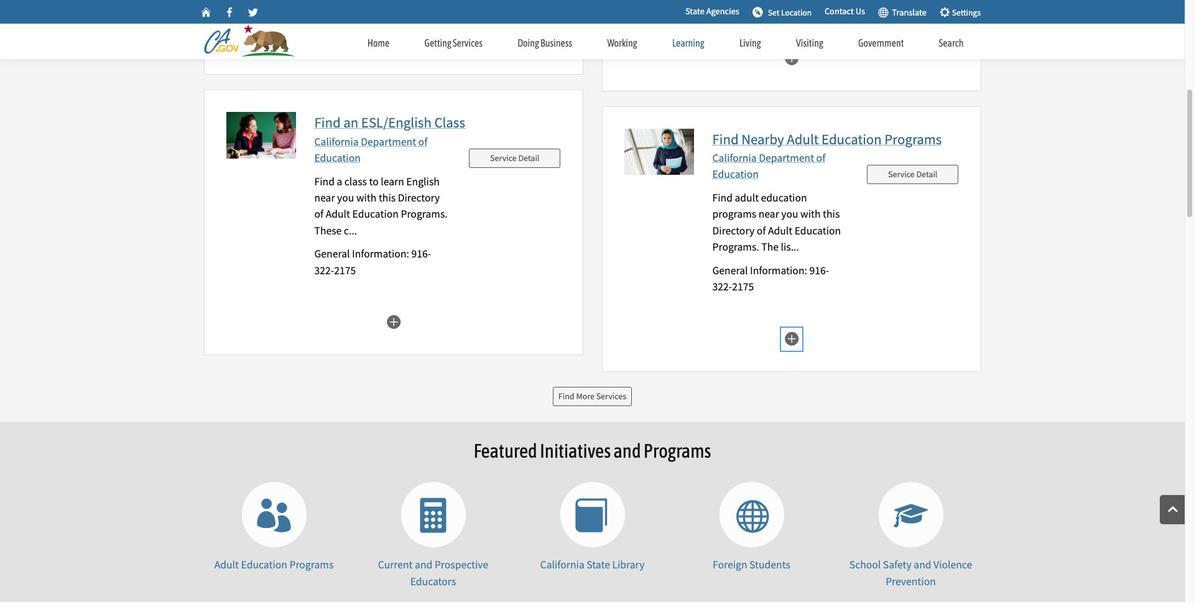 Task type: locate. For each thing, give the bounding box(es) containing it.
1 vertical spatial with
[[801, 207, 821, 221]]

0 vertical spatial 916-
[[412, 247, 431, 261]]

initiatives
[[540, 440, 611, 462]]

0 horizontal spatial california department of education
[[315, 135, 428, 165]]

with down 'education'
[[801, 207, 821, 221]]

find for find an esl/english class
[[315, 113, 341, 131]]

322- for find an esl/english class
[[315, 264, 334, 277]]

contact us link
[[825, 5, 866, 19]]

programs. inside find a class to learn english near you with this directory of adult education programs. these c...
[[401, 207, 448, 221]]

0 horizontal spatial california
[[315, 135, 359, 148]]

2 vertical spatial programs
[[290, 558, 334, 572]]

0 horizontal spatial department
[[361, 135, 416, 148]]

0 horizontal spatial programs
[[290, 558, 334, 572]]

0 vertical spatial general information:
[[315, 247, 412, 261]]

with inside find adult education programs near you with this directory of adult education programs. the lis...
[[801, 207, 821, 221]]

information: down c...
[[352, 247, 409, 261]]

and up prevention
[[914, 558, 932, 572]]

and up educators
[[415, 558, 433, 572]]

department for adult
[[759, 151, 815, 165]]

1 horizontal spatial programs.
[[713, 240, 760, 254]]

1 vertical spatial you
[[782, 207, 799, 221]]

1 horizontal spatial directory
[[713, 224, 755, 238]]

state left the agencies
[[686, 6, 705, 17]]

service for education
[[889, 169, 915, 180]]

information: for esl/english
[[352, 247, 409, 261]]

2175 for nearby
[[732, 280, 754, 294]]

1 horizontal spatial and
[[614, 440, 641, 462]]

banner
[[0, 0, 1185, 59]]

0 vertical spatial services
[[453, 37, 483, 49]]

visiting link
[[779, 25, 841, 56]]

0 vertical spatial information:
[[352, 247, 409, 261]]

1 horizontal spatial general
[[713, 264, 748, 277]]

2175 for an
[[334, 264, 356, 277]]

of
[[418, 135, 428, 148], [817, 151, 826, 165], [315, 207, 324, 221], [757, 224, 766, 238]]

0 horizontal spatial 916- 322-2175
[[315, 247, 431, 277]]

adult
[[735, 191, 759, 205]]

directory inside find adult education programs near you with this directory of adult education programs. the lis...
[[713, 224, 755, 238]]

with
[[356, 191, 377, 205], [801, 207, 821, 221]]

1 vertical spatial 2175
[[732, 280, 754, 294]]

916- 322-2175 for an
[[315, 247, 431, 277]]

of down esl/english
[[418, 135, 428, 148]]

you inside find a class to learn english near you with this directory of adult education programs. these c...
[[337, 191, 354, 205]]

0 vertical spatial with
[[356, 191, 377, 205]]

department
[[361, 135, 416, 148], [759, 151, 815, 165]]

0 horizontal spatial programs.
[[401, 207, 448, 221]]

california department of education up to at the top
[[315, 135, 428, 165]]

916-
[[412, 247, 431, 261], [810, 264, 829, 277]]

lis...
[[781, 240, 799, 254]]

0 horizontal spatial information:
[[352, 247, 409, 261]]

department down nearby
[[759, 151, 815, 165]]

programs. down "english"
[[401, 207, 448, 221]]

and for school safety and violence prevention
[[914, 558, 932, 572]]

getting
[[425, 37, 452, 49]]

set
[[768, 7, 780, 18]]

ca.gov logo image
[[204, 24, 301, 59]]

1 vertical spatial service
[[889, 169, 915, 180]]

and right initiatives
[[614, 440, 641, 462]]

1 horizontal spatial california department of education
[[713, 151, 826, 181]]

class
[[435, 113, 465, 131]]

you down 'education'
[[782, 207, 799, 221]]

1 horizontal spatial 2175
[[732, 280, 754, 294]]

education inside "link"
[[241, 558, 287, 572]]

1 vertical spatial state
[[587, 558, 610, 572]]

california department of education link down nearby
[[713, 151, 826, 181]]

translate link
[[878, 4, 927, 20]]

services right more
[[596, 391, 627, 402]]

0 horizontal spatial service
[[490, 152, 517, 163]]

education inside find adult education programs near you with this directory of adult education programs. the lis...
[[795, 224, 841, 238]]

with inside find a class to learn english near you with this directory of adult education programs. these c...
[[356, 191, 377, 205]]

service for class
[[490, 152, 517, 163]]

adult
[[787, 130, 819, 148], [326, 207, 350, 221], [768, 224, 793, 238], [214, 558, 239, 572]]

0 vertical spatial detail
[[519, 152, 540, 163]]

general for nearby
[[713, 264, 748, 277]]

1 horizontal spatial california
[[540, 558, 585, 572]]

0 vertical spatial programs.
[[401, 207, 448, 221]]

california
[[315, 135, 359, 148], [713, 151, 757, 165], [540, 558, 585, 572]]

find nearby adult education programs link
[[713, 130, 942, 148]]

find left nearby
[[713, 130, 739, 148]]

programs. inside find adult education programs near you with this directory of adult education programs. the lis...
[[713, 240, 760, 254]]

0 horizontal spatial service detail link
[[469, 148, 561, 168]]

2175
[[334, 264, 356, 277], [732, 280, 754, 294]]

916- 322-2175 down the
[[713, 264, 829, 294]]

education
[[761, 191, 807, 205]]

1 horizontal spatial 916- 322-2175
[[713, 264, 829, 294]]

you inside find adult education programs near you with this directory of adult education programs. the lis...
[[782, 207, 799, 221]]

916- 322-2175 down c...
[[315, 247, 431, 277]]

1 horizontal spatial service detail link
[[867, 165, 959, 184]]

1 horizontal spatial services
[[596, 391, 627, 402]]

service
[[490, 152, 517, 163], [889, 169, 915, 180]]

programs
[[713, 207, 757, 221]]

0 horizontal spatial services
[[453, 37, 483, 49]]

this
[[379, 191, 396, 205], [823, 207, 840, 221]]

you down a
[[337, 191, 354, 205]]

0 vertical spatial near
[[315, 191, 335, 205]]

916- 322-2175 for nearby
[[713, 264, 829, 294]]

0 horizontal spatial general information:
[[315, 247, 412, 261]]

state inside banner
[[686, 6, 705, 17]]

0 horizontal spatial service detail
[[490, 152, 540, 163]]

general information: down the
[[713, 264, 810, 277]]

california department of education link
[[315, 135, 428, 165], [713, 151, 826, 181]]

state left library
[[587, 558, 610, 572]]

1 vertical spatial california
[[713, 151, 757, 165]]

services
[[453, 37, 483, 49], [596, 391, 627, 402]]

programs
[[885, 130, 942, 148], [644, 440, 711, 462], [290, 558, 334, 572]]

service detail for find nearby adult education programs
[[889, 169, 938, 180]]

near up these
[[315, 191, 335, 205]]

0 horizontal spatial you
[[337, 191, 354, 205]]

this inside find adult education programs near you with this directory of adult education programs. the lis...
[[823, 207, 840, 221]]

information: down the
[[750, 264, 808, 277]]

1 horizontal spatial 916-
[[810, 264, 829, 277]]

1 vertical spatial detail
[[917, 169, 938, 180]]

1 horizontal spatial you
[[782, 207, 799, 221]]

near inside find adult education programs near you with this directory of adult education programs. the lis...
[[759, 207, 779, 221]]

services right getting
[[453, 37, 483, 49]]

of up these
[[315, 207, 324, 221]]

set location button
[[748, 1, 816, 22]]

doing business link
[[500, 25, 590, 56]]

compass image
[[753, 6, 763, 17]]

0 vertical spatial you
[[337, 191, 354, 205]]

0 vertical spatial department
[[361, 135, 416, 148]]

2 horizontal spatial programs
[[885, 130, 942, 148]]

general down these
[[315, 247, 350, 261]]

0 horizontal spatial near
[[315, 191, 335, 205]]

of down "find nearby adult education programs" on the right top of page
[[817, 151, 826, 165]]

1 horizontal spatial information:
[[750, 264, 808, 277]]

1 vertical spatial 322-
[[713, 280, 732, 294]]

and inside school safety and violence prevention
[[914, 558, 932, 572]]

department for esl/english
[[361, 135, 416, 148]]

find nearby adult education programs service icon image
[[624, 129, 694, 175]]

0 horizontal spatial detail
[[519, 152, 540, 163]]

find inside find adult education programs near you with this directory of adult education programs. the lis...
[[713, 191, 733, 205]]

1 vertical spatial services
[[596, 391, 627, 402]]

california department of education link for nearby
[[713, 151, 826, 181]]

0 horizontal spatial 2175
[[334, 264, 356, 277]]

california department of education link up to at the top
[[315, 135, 428, 165]]

current and prospective educators
[[378, 558, 489, 589]]

state inside "link"
[[587, 558, 610, 572]]

1 vertical spatial this
[[823, 207, 840, 221]]

directory
[[398, 191, 440, 205], [713, 224, 755, 238]]

an
[[344, 113, 359, 131]]

0 vertical spatial state
[[686, 6, 705, 17]]

working
[[607, 37, 638, 49]]

near
[[315, 191, 335, 205], [759, 207, 779, 221]]

directory down "english"
[[398, 191, 440, 205]]

general
[[315, 247, 350, 261], [713, 264, 748, 277]]

programs.
[[401, 207, 448, 221], [713, 240, 760, 254]]

open and close toggle to expand or shrink services card for apply for a cal grant service image
[[784, 50, 799, 65]]

general down programs
[[713, 264, 748, 277]]

find left a
[[315, 175, 335, 188]]

2 horizontal spatial california
[[713, 151, 757, 165]]

0 vertical spatial service detail
[[490, 152, 540, 163]]

1 vertical spatial general
[[713, 264, 748, 277]]

find left more
[[559, 391, 575, 402]]

current and prospective educators link
[[360, 481, 507, 589]]

find inside find a class to learn english near you with this directory of adult education programs. these c...
[[315, 175, 335, 188]]

1 horizontal spatial service detail
[[889, 169, 938, 180]]

adult inside find adult education programs near you with this directory of adult education programs. the lis...
[[768, 224, 793, 238]]

1 vertical spatial programs.
[[713, 240, 760, 254]]

education
[[822, 130, 882, 148], [315, 151, 361, 165], [713, 168, 759, 181], [353, 207, 399, 221], [795, 224, 841, 238], [241, 558, 287, 572]]

1 horizontal spatial department
[[759, 151, 815, 165]]

students
[[750, 558, 791, 572]]

california state library
[[540, 558, 645, 572]]

department down find an esl/english class
[[361, 135, 416, 148]]

0 vertical spatial 322-
[[315, 264, 334, 277]]

find nearby adult education programs
[[713, 130, 942, 148]]

us
[[856, 6, 866, 17]]

featured
[[474, 440, 537, 462]]

0 vertical spatial this
[[379, 191, 396, 205]]

general information:
[[315, 247, 412, 261], [713, 264, 810, 277]]

near down 'education'
[[759, 207, 779, 221]]

1 horizontal spatial state
[[686, 6, 705, 17]]

0 horizontal spatial state
[[587, 558, 610, 572]]

0 horizontal spatial with
[[356, 191, 377, 205]]

detail
[[519, 152, 540, 163], [917, 169, 938, 180]]

contact us
[[825, 6, 866, 17]]

0 horizontal spatial this
[[379, 191, 396, 205]]

directory down programs
[[713, 224, 755, 238]]

1 vertical spatial directory
[[713, 224, 755, 238]]

2 horizontal spatial and
[[914, 558, 932, 572]]

general information: down c...
[[315, 247, 412, 261]]

1 vertical spatial information:
[[750, 264, 808, 277]]

0 vertical spatial directory
[[398, 191, 440, 205]]

0 horizontal spatial general
[[315, 247, 350, 261]]

california department of education
[[315, 135, 428, 165], [713, 151, 826, 181]]

1 vertical spatial department
[[759, 151, 815, 165]]

0 vertical spatial 2175
[[334, 264, 356, 277]]

1 horizontal spatial detail
[[917, 169, 938, 180]]

0 horizontal spatial 322-
[[315, 264, 334, 277]]

0 horizontal spatial directory
[[398, 191, 440, 205]]

state
[[686, 6, 705, 17], [587, 558, 610, 572]]

services inside getting        services link
[[453, 37, 483, 49]]

0 horizontal spatial 916-
[[412, 247, 431, 261]]

2 vertical spatial california
[[540, 558, 585, 572]]

featured initiatives and programs
[[474, 440, 711, 462]]

1 horizontal spatial service
[[889, 169, 915, 180]]

getting        services link
[[407, 25, 500, 56]]

322-
[[315, 264, 334, 277], [713, 280, 732, 294]]

service detail
[[490, 152, 540, 163], [889, 169, 938, 180]]

1 horizontal spatial programs
[[644, 440, 711, 462]]

california department of education down nearby
[[713, 151, 826, 181]]

information:
[[352, 247, 409, 261], [750, 264, 808, 277]]

detail for find nearby adult education programs
[[917, 169, 938, 180]]

1 vertical spatial 916-
[[810, 264, 829, 277]]

322- for find nearby adult education programs
[[713, 280, 732, 294]]

find left "an"
[[315, 113, 341, 131]]

0 vertical spatial general
[[315, 247, 350, 261]]

and
[[614, 440, 641, 462], [415, 558, 433, 572], [914, 558, 932, 572]]

search button
[[922, 25, 982, 58]]

1 horizontal spatial general information:
[[713, 264, 810, 277]]

1 horizontal spatial 322-
[[713, 280, 732, 294]]

1 horizontal spatial california department of education link
[[713, 151, 826, 181]]

1 vertical spatial general information:
[[713, 264, 810, 277]]

0 vertical spatial service
[[490, 152, 517, 163]]

0 horizontal spatial california department of education link
[[315, 135, 428, 165]]

you
[[337, 191, 354, 205], [782, 207, 799, 221]]

0 vertical spatial california
[[315, 135, 359, 148]]

with down to at the top
[[356, 191, 377, 205]]

learning link
[[655, 25, 722, 56]]

1 horizontal spatial with
[[801, 207, 821, 221]]

of up the
[[757, 224, 766, 238]]

banner containing state agencies
[[0, 0, 1185, 59]]

1 horizontal spatial this
[[823, 207, 840, 221]]

1 horizontal spatial near
[[759, 207, 779, 221]]

school safety and violence prevention
[[850, 558, 973, 589]]

find up programs
[[713, 191, 733, 205]]

service detail link
[[469, 148, 561, 168], [867, 165, 959, 184]]

1 vertical spatial near
[[759, 207, 779, 221]]

916- 322-2175
[[315, 247, 431, 277], [713, 264, 829, 294]]

programs. down programs
[[713, 240, 760, 254]]

information: for adult
[[750, 264, 808, 277]]

0 horizontal spatial and
[[415, 558, 433, 572]]

living link
[[722, 25, 779, 56]]

1 vertical spatial service detail
[[889, 169, 938, 180]]

of inside find adult education programs near you with this directory of adult education programs. the lis...
[[757, 224, 766, 238]]

adult inside "link"
[[214, 558, 239, 572]]

california inside california state library "link"
[[540, 558, 585, 572]]



Task type: describe. For each thing, give the bounding box(es) containing it.
current
[[378, 558, 413, 572]]

0 vertical spatial programs
[[885, 130, 942, 148]]

california department of education for nearby
[[713, 151, 826, 181]]

find an esl/english class
[[315, 113, 465, 131]]

the
[[762, 240, 779, 254]]

find for find nearby adult education programs
[[713, 130, 739, 148]]

living
[[740, 37, 761, 49]]

open and close toggle to expand or shrink services card for find nearby adult education programs service image
[[784, 330, 799, 346]]

search
[[939, 37, 964, 49]]

find more services link
[[553, 387, 632, 406]]

programs inside "link"
[[290, 558, 334, 572]]

1 vertical spatial programs
[[644, 440, 711, 462]]

doing
[[518, 37, 539, 49]]

getting        services
[[425, 37, 483, 49]]

services inside find more services 'link'
[[596, 391, 627, 402]]

find an esl/english class link
[[315, 113, 465, 131]]

home
[[367, 37, 390, 49]]

home link
[[350, 25, 407, 56]]

foreign students link
[[678, 481, 825, 572]]

settings
[[951, 7, 981, 18]]

safety
[[883, 558, 912, 572]]

learn
[[381, 175, 404, 188]]

globe image
[[878, 6, 889, 17]]

state agencies link
[[686, 5, 740, 19]]

find a class to learn english near you with this directory of adult education programs. these c...
[[315, 175, 448, 238]]

open and close toggle to expand or shrink services card for find an esl/english class service image
[[386, 314, 401, 329]]

english
[[406, 175, 440, 188]]

california for nearby
[[713, 151, 757, 165]]

contact
[[825, 6, 854, 17]]

state agencies
[[686, 6, 740, 17]]

prevention
[[886, 575, 936, 589]]

adult inside find a class to learn english near you with this directory of adult education programs. these c...
[[326, 207, 350, 221]]

working link
[[590, 25, 655, 56]]

california for an
[[315, 135, 359, 148]]

government link
[[841, 25, 922, 56]]

and for featured initiatives and programs
[[614, 440, 641, 462]]

find an esl/english class service icon image
[[226, 112, 296, 159]]

violence
[[934, 558, 973, 572]]

and inside current and prospective educators
[[415, 558, 433, 572]]

open and close toggle to expand or shrink services card for find your local school service image
[[386, 33, 401, 49]]

find more services
[[559, 391, 627, 402]]

detail for find an esl/english class
[[519, 152, 540, 163]]

settings button
[[936, 1, 985, 22]]

foreign students
[[713, 558, 791, 572]]

c...
[[344, 224, 357, 238]]

esl/english
[[361, 113, 432, 131]]

doing business
[[518, 37, 572, 49]]

near inside find a class to learn english near you with this directory of adult education programs. these c...
[[315, 191, 335, 205]]

this inside find a class to learn english near you with this directory of adult education programs. these c...
[[379, 191, 396, 205]]

business
[[541, 37, 572, 49]]

these
[[315, 224, 342, 238]]

find adult education programs near you with this directory of adult education programs. the lis...
[[713, 191, 841, 254]]

prospective
[[435, 558, 489, 572]]

service detail link for find an esl/english class
[[469, 148, 561, 168]]

directory inside find a class to learn english near you with this directory of adult education programs. these c...
[[398, 191, 440, 205]]

set location
[[768, 7, 812, 18]]

gear image
[[940, 6, 951, 17]]

library
[[612, 558, 645, 572]]

translate
[[889, 7, 927, 18]]

a
[[337, 175, 342, 188]]

visiting
[[796, 37, 824, 49]]

general for an
[[315, 247, 350, 261]]

foreign
[[713, 558, 748, 572]]

general information: for nearby
[[713, 264, 810, 277]]

find for find adult education programs near you with this directory of adult education programs. the lis...
[[713, 191, 733, 205]]

california department of education for an
[[315, 135, 428, 165]]

more
[[576, 391, 595, 402]]

learning
[[673, 37, 705, 49]]

of inside find a class to learn english near you with this directory of adult education programs. these c...
[[315, 207, 324, 221]]

service detail link for find nearby adult education programs
[[867, 165, 959, 184]]

school
[[850, 558, 881, 572]]

class
[[345, 175, 367, 188]]

916- for adult
[[810, 264, 829, 277]]

california state library link
[[519, 481, 666, 572]]

adult education programs link
[[201, 481, 347, 572]]

educators
[[410, 575, 456, 589]]

to
[[369, 175, 379, 188]]

california department of education link for an
[[315, 135, 428, 165]]

916- for esl/english
[[412, 247, 431, 261]]

school safety and violence prevention link
[[838, 481, 985, 589]]

service detail for find an esl/english class
[[490, 152, 540, 163]]

nearby
[[742, 130, 784, 148]]

adult education programs
[[214, 558, 334, 572]]

find for find a class to learn english near you with this directory of adult education programs. these c...
[[315, 175, 335, 188]]

location
[[781, 7, 812, 18]]

government
[[859, 37, 904, 49]]

education inside find a class to learn english near you with this directory of adult education programs. these c...
[[353, 207, 399, 221]]

agencies
[[707, 6, 740, 17]]

general information: for an
[[315, 247, 412, 261]]

find inside 'link'
[[559, 391, 575, 402]]



Task type: vqa. For each thing, say whether or not it's contained in the screenshot.
Programs. in Find adult education programs near you with this Directory of Adult Education Programs. The lis...
yes



